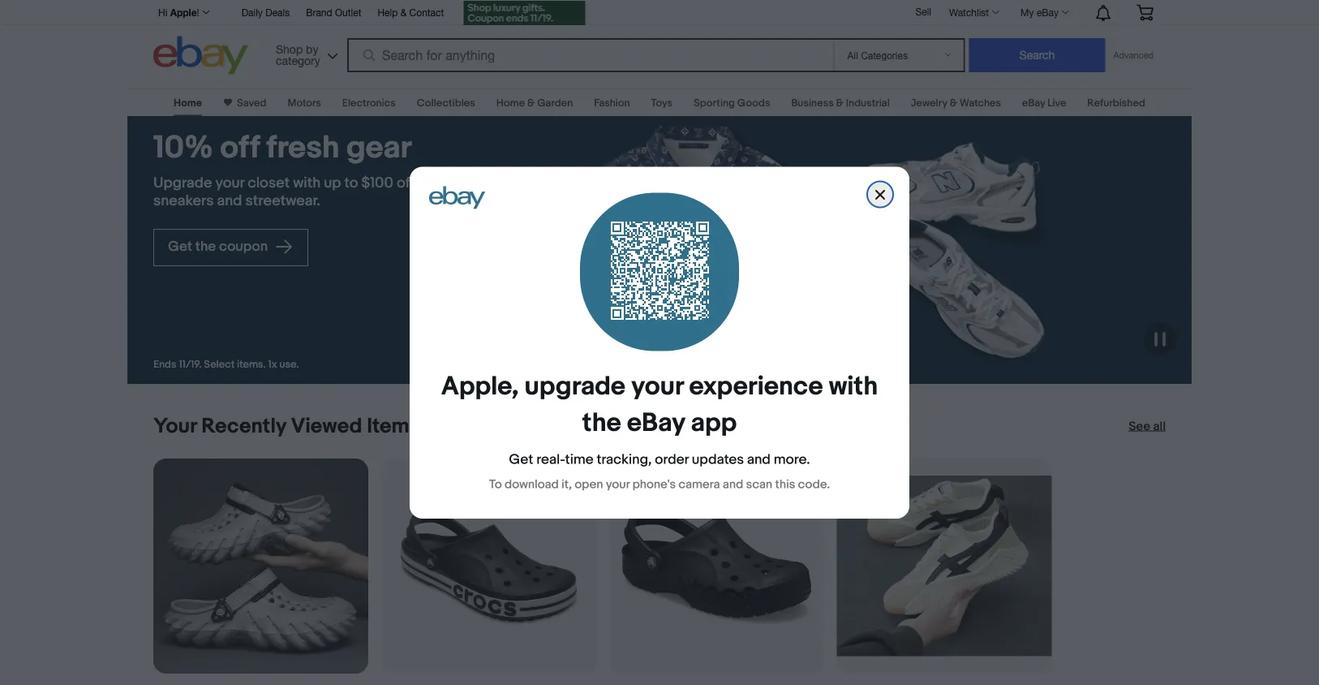 Task type: locate. For each thing, give the bounding box(es) containing it.
your
[[215, 174, 244, 191], [632, 371, 684, 402], [606, 477, 630, 492]]

0 horizontal spatial your
[[215, 174, 244, 191]]

0 vertical spatial off
[[220, 129, 260, 167]]

saved
[[237, 97, 267, 109]]

1 home from the left
[[174, 97, 202, 109]]

get the coupon image
[[464, 1, 585, 25]]

1 horizontal spatial home
[[497, 97, 525, 109]]

with inside apple, upgrade your experience with the ebay app
[[829, 371, 879, 402]]

select
[[204, 358, 235, 371]]

1 horizontal spatial get
[[509, 451, 534, 468]]

1 horizontal spatial off
[[397, 174, 415, 191]]

0 horizontal spatial and
[[217, 191, 242, 209]]

garden
[[538, 97, 573, 109]]

get
[[168, 238, 192, 256], [509, 451, 534, 468]]

$100
[[362, 174, 394, 191]]

1 vertical spatial your
[[632, 371, 684, 402]]

sporting
[[694, 97, 735, 109]]

help & contact link
[[378, 4, 444, 22]]

1x
[[268, 358, 277, 371]]

toys
[[652, 97, 673, 109]]

ends 11/19. select items. 1x use.
[[153, 358, 299, 371]]

tracking,
[[597, 451, 652, 468]]

and right sneakers
[[217, 191, 242, 209]]

1 horizontal spatial your
[[606, 477, 630, 492]]

business & industrial link
[[792, 97, 890, 109]]

and
[[217, 191, 242, 209], [748, 451, 771, 468], [723, 477, 744, 492]]

home
[[174, 97, 202, 109], [497, 97, 525, 109]]

sporting goods
[[694, 97, 771, 109]]

1 horizontal spatial and
[[723, 477, 744, 492]]

2 home from the left
[[497, 97, 525, 109]]

ebay left live
[[1023, 97, 1046, 109]]

daily
[[242, 6, 263, 18]]

with
[[293, 174, 321, 191], [829, 371, 879, 402]]

get inside apple, upgrade your experience with the ebay app dialog
[[509, 451, 534, 468]]

2 vertical spatial and
[[723, 477, 744, 492]]

&
[[401, 6, 407, 18], [528, 97, 535, 109], [837, 97, 844, 109], [950, 97, 958, 109]]

watchlist
[[950, 6, 990, 18]]

off up closet
[[220, 129, 260, 167]]

& left garden
[[528, 97, 535, 109]]

sneakers
[[153, 191, 214, 209]]

refurbished link
[[1088, 97, 1146, 109]]

1 horizontal spatial the
[[583, 407, 622, 439]]

ebay
[[1037, 6, 1059, 18], [1023, 97, 1046, 109], [627, 407, 685, 439]]

to download it, open your phone's camera and scan this code. element
[[489, 477, 830, 492]]

0 vertical spatial get
[[168, 238, 192, 256]]

deals
[[266, 6, 290, 18]]

the
[[195, 238, 216, 256], [583, 407, 622, 439]]

0 vertical spatial your
[[215, 174, 244, 191]]

jewelry & watches
[[911, 97, 1002, 109]]

2 vertical spatial your
[[606, 477, 630, 492]]

goods
[[738, 97, 771, 109]]

get down sneakers
[[168, 238, 192, 256]]

your up get real-time tracking, order updates and more.
[[632, 371, 684, 402]]

jewelry
[[911, 97, 948, 109]]

your left closet
[[215, 174, 244, 191]]

ebay right my
[[1037, 6, 1059, 18]]

2 horizontal spatial your
[[632, 371, 684, 402]]

get real-time tracking, order updates and more. element
[[509, 451, 811, 468]]

ebay up get real-time tracking, order updates and more.
[[627, 407, 685, 439]]

2 vertical spatial ebay
[[627, 407, 685, 439]]

0 vertical spatial and
[[217, 191, 242, 209]]

& right jewelry
[[950, 97, 958, 109]]

1 vertical spatial get
[[509, 451, 534, 468]]

ebay live
[[1023, 97, 1067, 109]]

1 horizontal spatial with
[[829, 371, 879, 402]]

your recently viewed items
[[153, 414, 420, 439]]

& right help
[[401, 6, 407, 18]]

0 vertical spatial the
[[195, 238, 216, 256]]

0 horizontal spatial get
[[168, 238, 192, 256]]

coupon
[[219, 238, 268, 256]]

0 horizontal spatial with
[[293, 174, 321, 191]]

the inside apple, upgrade your experience with the ebay app
[[583, 407, 622, 439]]

my ebay
[[1021, 6, 1059, 18]]

jewelry & watches link
[[911, 97, 1002, 109]]

home up 10%
[[174, 97, 202, 109]]

& for help
[[401, 6, 407, 18]]

get for get real-time tracking, order updates and more.
[[509, 451, 534, 468]]

your down tracking,
[[606, 477, 630, 492]]

items
[[367, 414, 420, 439]]

the left coupon
[[195, 238, 216, 256]]

collectibles link
[[417, 97, 476, 109]]

0 horizontal spatial the
[[195, 238, 216, 256]]

brand outlet link
[[306, 4, 362, 22]]

& inside account navigation
[[401, 6, 407, 18]]

apple, upgrade your experience with the ebay app element
[[441, 371, 879, 439]]

off
[[220, 129, 260, 167], [397, 174, 415, 191]]

advanced
[[1114, 50, 1154, 60]]

and up "scan"
[[748, 451, 771, 468]]

off right the $100
[[397, 174, 415, 191]]

streetwear.
[[246, 191, 320, 209]]

saved link
[[232, 97, 267, 109]]

fashion
[[594, 97, 630, 109]]

download
[[505, 477, 559, 492]]

open
[[575, 477, 604, 492]]

None submit
[[970, 38, 1106, 72]]

1 vertical spatial with
[[829, 371, 879, 402]]

get real-time tracking, order updates and more.
[[509, 451, 811, 468]]

get up download
[[509, 451, 534, 468]]

& for business
[[837, 97, 844, 109]]

brand outlet
[[306, 6, 362, 18]]

0 vertical spatial with
[[293, 174, 321, 191]]

0 horizontal spatial home
[[174, 97, 202, 109]]

use.
[[280, 358, 299, 371]]

home for home
[[174, 97, 202, 109]]

home left garden
[[497, 97, 525, 109]]

see
[[1130, 419, 1151, 433]]

real-
[[537, 451, 566, 468]]

the up time
[[583, 407, 622, 439]]

0 vertical spatial ebay
[[1037, 6, 1059, 18]]

updates
[[692, 451, 744, 468]]

banner
[[153, 0, 1167, 79]]

collectibles
[[417, 97, 476, 109]]

home & garden
[[497, 97, 573, 109]]

1 vertical spatial off
[[397, 174, 415, 191]]

2 horizontal spatial and
[[748, 451, 771, 468]]

contact
[[410, 6, 444, 18]]

& right business
[[837, 97, 844, 109]]

items.
[[237, 358, 266, 371]]

this
[[776, 477, 796, 492]]

1 vertical spatial the
[[583, 407, 622, 439]]

and left "scan"
[[723, 477, 744, 492]]

1 vertical spatial and
[[748, 451, 771, 468]]



Task type: describe. For each thing, give the bounding box(es) containing it.
banner containing sell
[[153, 0, 1167, 79]]

phone's
[[633, 477, 676, 492]]

camera
[[679, 477, 720, 492]]

my ebay link
[[1012, 2, 1077, 22]]

help
[[378, 6, 398, 18]]

fashion link
[[594, 97, 630, 109]]

help & contact
[[378, 6, 444, 18]]

all
[[1154, 419, 1167, 433]]

and inside 10% off fresh gear upgrade your closet with up to $100 off sneakers and streetwear.
[[217, 191, 242, 209]]

it,
[[562, 477, 572, 492]]

code.
[[799, 477, 830, 492]]

get the coupon link
[[153, 229, 308, 266]]

get the coupon
[[168, 238, 271, 256]]

upgrade
[[525, 371, 626, 402]]

see all
[[1130, 419, 1167, 433]]

10%
[[153, 129, 213, 167]]

with inside 10% off fresh gear upgrade your closet with up to $100 off sneakers and streetwear.
[[293, 174, 321, 191]]

closet
[[248, 174, 290, 191]]

sell link
[[909, 6, 939, 17]]

& for home
[[528, 97, 535, 109]]

electronics link
[[342, 97, 396, 109]]

electronics
[[342, 97, 396, 109]]

order
[[655, 451, 689, 468]]

10% off fresh gear link
[[153, 129, 423, 167]]

live
[[1048, 97, 1067, 109]]

to
[[489, 477, 502, 492]]

watches
[[960, 97, 1002, 109]]

ends
[[153, 358, 177, 371]]

your inside apple, upgrade your experience with the ebay app
[[632, 371, 684, 402]]

advanced link
[[1106, 39, 1162, 71]]

home for home & garden
[[497, 97, 525, 109]]

fresh
[[267, 129, 340, 167]]

sell
[[916, 6, 932, 17]]

watchlist link
[[941, 2, 1007, 22]]

account navigation
[[153, 0, 1167, 27]]

your
[[153, 414, 197, 439]]

daily deals link
[[242, 4, 290, 22]]

apple, upgrade your experience with the ebay app
[[441, 371, 879, 439]]

& for jewelry
[[950, 97, 958, 109]]

ebay inside account navigation
[[1037, 6, 1059, 18]]

experience
[[690, 371, 824, 402]]

your inside 10% off fresh gear upgrade your closet with up to $100 off sneakers and streetwear.
[[215, 174, 244, 191]]

brand
[[306, 6, 333, 18]]

home & garden link
[[497, 97, 573, 109]]

motors
[[288, 97, 321, 109]]

1 vertical spatial ebay
[[1023, 97, 1046, 109]]

your recently viewed items link
[[153, 414, 420, 439]]

see all link
[[1130, 418, 1167, 434]]

10% off fresh gear upgrade your closet with up to $100 off sneakers and streetwear.
[[153, 129, 415, 209]]

refurbished
[[1088, 97, 1146, 109]]

to
[[345, 174, 358, 191]]

business & industrial
[[792, 97, 890, 109]]

apple,
[[441, 371, 519, 402]]

up
[[324, 174, 341, 191]]

app
[[691, 407, 737, 439]]

outlet
[[335, 6, 362, 18]]

daily deals
[[242, 6, 290, 18]]

time
[[566, 451, 594, 468]]

upgrade
[[153, 174, 212, 191]]

0 horizontal spatial off
[[220, 129, 260, 167]]

my
[[1021, 6, 1035, 18]]

business
[[792, 97, 834, 109]]

scan
[[747, 477, 773, 492]]

get for get the coupon
[[168, 238, 192, 256]]

viewed
[[291, 414, 362, 439]]

industrial
[[847, 97, 890, 109]]

sporting goods link
[[694, 97, 771, 109]]

to download it, open your phone's camera and scan this code.
[[489, 477, 830, 492]]

your shopping cart image
[[1136, 4, 1155, 20]]

apple, upgrade your experience with the ebay app dialog
[[0, 0, 1320, 685]]

ebay inside apple, upgrade your experience with the ebay app
[[627, 407, 685, 439]]

more.
[[774, 451, 811, 468]]

ebay live link
[[1023, 97, 1067, 109]]

toys link
[[652, 97, 673, 109]]

11/19.
[[179, 358, 202, 371]]

motors link
[[288, 97, 321, 109]]



Task type: vqa. For each thing, say whether or not it's contained in the screenshot.
Refurbished on the right of page
yes



